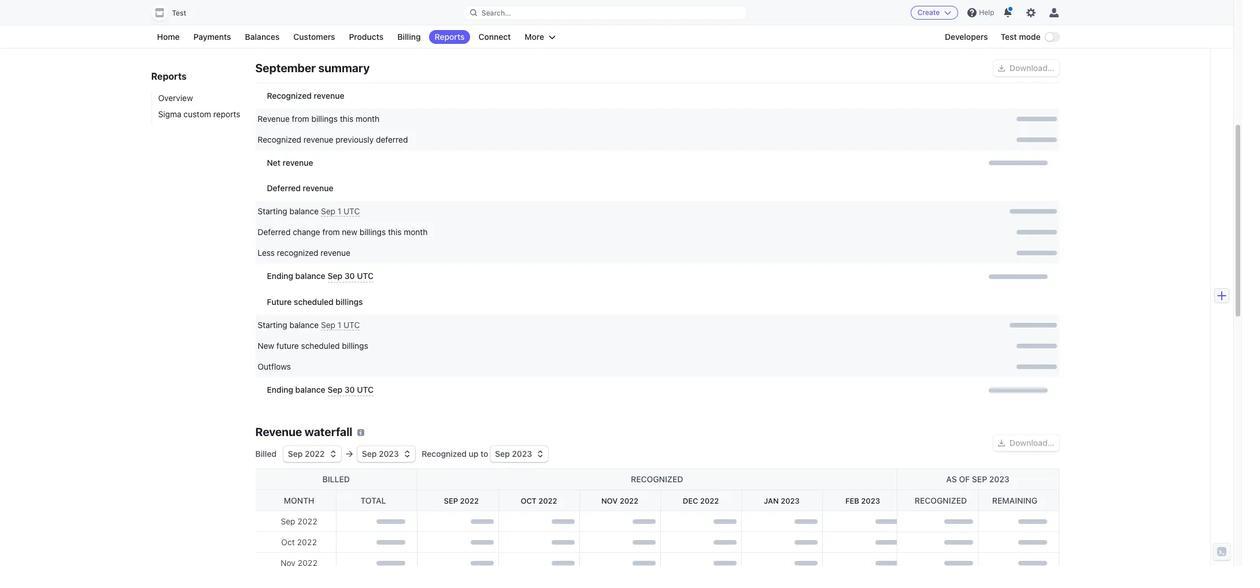 Task type: vqa. For each thing, say whether or not it's contained in the screenshot.
the Links to the top
no



Task type: describe. For each thing, give the bounding box(es) containing it.
total
[[361, 496, 386, 506]]

0 horizontal spatial recognized
[[631, 475, 683, 485]]

custom
[[184, 109, 211, 119]]

2 jul 2022 from the left
[[671, 24, 700, 32]]

home
[[157, 32, 180, 42]]

3 row from the top
[[255, 315, 1059, 336]]

revenue from billings this month
[[258, 114, 380, 124]]

new future scheduled billings
[[258, 341, 368, 351]]

jan
[[764, 497, 779, 506]]

sep 2023
[[362, 449, 399, 459]]

overview link
[[151, 93, 244, 104]]

30 for billings
[[345, 385, 355, 395]]

recognized up to sep 2023
[[420, 449, 532, 459]]

customers link
[[288, 30, 341, 44]]

svg image
[[998, 440, 1005, 447]]

future
[[267, 297, 292, 307]]

outflows row
[[255, 357, 1059, 378]]

help
[[979, 8, 995, 17]]

sep up new future scheduled billings
[[321, 320, 336, 330]]

billed
[[255, 449, 279, 459]]

1 vertical spatial reports
[[151, 71, 187, 82]]

as
[[946, 475, 957, 485]]

2 row from the top
[[255, 264, 1059, 290]]

sigma custom reports
[[158, 109, 240, 119]]

30 for new
[[345, 271, 355, 281]]

dec 2022
[[683, 497, 719, 506]]

recognized revenue
[[267, 91, 344, 101]]

scheduled inside row
[[301, 341, 340, 351]]

test mode
[[1001, 32, 1041, 42]]

net
[[267, 158, 281, 168]]

ending for outflows
[[267, 385, 293, 395]]

balance up revenue waterfall
[[295, 385, 325, 395]]

less recognized revenue
[[258, 248, 351, 258]]

1 horizontal spatial this
[[388, 227, 402, 237]]

starting balance sep 1 utc for future
[[258, 320, 360, 330]]

2023 inside popup button
[[379, 449, 399, 459]]

0 vertical spatial reports
[[435, 32, 465, 42]]

cell inside outflows row
[[660, 362, 1057, 373]]

test button
[[151, 5, 198, 21]]

september summary
[[255, 61, 370, 75]]

sep down recognized up to sep 2023
[[444, 497, 458, 506]]

jan 2023
[[764, 497, 800, 506]]

help button
[[963, 3, 999, 22]]

2 figure from the left
[[671, 0, 1045, 21]]

payments link
[[188, 30, 237, 44]]

deferred
[[376, 135, 408, 145]]

new
[[342, 227, 357, 237]]

revenue for revenue from billings this month
[[258, 114, 290, 124]]

change
[[293, 227, 320, 237]]

1 download… button from the top
[[994, 60, 1059, 76]]

sep 2023 button
[[491, 447, 548, 463]]

2 jul from the left
[[671, 24, 681, 32]]

outflows
[[258, 362, 291, 372]]

net revenue row
[[255, 150, 1059, 176]]

1 for from
[[338, 206, 341, 216]]

future scheduled billings
[[267, 297, 363, 307]]

revenue for revenue waterfall
[[255, 426, 302, 439]]

sigma custom reports link
[[151, 109, 244, 120]]

future
[[277, 341, 299, 351]]

month
[[284, 496, 314, 506]]

sep up future scheduled billings
[[328, 271, 342, 281]]

recognized
[[277, 248, 318, 258]]

2022 inside popup button
[[305, 449, 325, 459]]

deferred for deferred change from new billings this month
[[258, 227, 291, 237]]

products
[[349, 32, 384, 42]]

september
[[255, 61, 316, 75]]

starting balance sep 1 utc for change
[[258, 206, 360, 216]]

1 figure from the left
[[269, 0, 643, 21]]

2 oct 2023 from the left
[[1015, 24, 1045, 32]]

home link
[[151, 30, 185, 44]]

deferred revenue
[[267, 183, 334, 193]]

ending balance sep 30 utc for outflows
[[267, 385, 374, 395]]

remaining
[[992, 496, 1038, 506]]

2 download… button from the top
[[994, 436, 1059, 452]]

1 row from the top
[[255, 201, 1059, 222]]

create button
[[911, 6, 959, 20]]

from inside revenue from billings this month row
[[292, 114, 309, 124]]

revenue waterfall
[[255, 426, 353, 439]]

test for test
[[172, 9, 186, 17]]

grid containing deferred revenue
[[255, 176, 1059, 290]]



Task type: locate. For each thing, give the bounding box(es) containing it.
1 vertical spatial scheduled
[[301, 341, 340, 351]]

svg image
[[998, 65, 1005, 72]]

notifications image
[[1004, 8, 1013, 17]]

grid containing future scheduled billings
[[255, 290, 1059, 404]]

1 vertical spatial recognized
[[915, 496, 967, 506]]

1 vertical spatial sep 2022
[[444, 497, 479, 506]]

test for test mode
[[1001, 32, 1017, 42]]

create
[[918, 8, 940, 17]]

0 vertical spatial oct 2022
[[521, 497, 557, 506]]

new
[[258, 341, 274, 351]]

starting for deferred
[[258, 206, 287, 216]]

deferred for deferred revenue
[[267, 183, 301, 193]]

grid
[[255, 83, 1059, 176], [255, 176, 1059, 290], [255, 290, 1059, 404]]

balance up change in the left of the page
[[289, 206, 319, 216]]

sep 2022 down revenue waterfall
[[288, 449, 325, 459]]

reports
[[213, 109, 240, 119]]

revenue from billings this month row
[[255, 109, 1059, 130]]

customers
[[293, 32, 335, 42]]

0 vertical spatial deferred
[[267, 183, 301, 193]]

more
[[525, 32, 544, 42]]

recognized for recognized revenue previously deferred
[[258, 135, 301, 145]]

cell inside less recognized revenue row
[[660, 248, 1057, 259]]

0 vertical spatial ending balance sep 30 utc
[[267, 271, 374, 281]]

1 horizontal spatial reports
[[435, 32, 465, 42]]

0 vertical spatial starting
[[258, 206, 287, 216]]

from inside "deferred change from new billings this month" row
[[323, 227, 340, 237]]

sep up total
[[362, 449, 377, 459]]

cell inside recognized revenue previously deferred row
[[660, 134, 1057, 146]]

2022
[[281, 24, 298, 32], [683, 24, 700, 32], [305, 449, 325, 459], [460, 497, 479, 506], [539, 497, 557, 506], [620, 497, 639, 506], [700, 497, 719, 506], [297, 517, 318, 527], [297, 538, 317, 548]]

recognized up net
[[258, 135, 301, 145]]

developers link
[[939, 30, 994, 44]]

1 vertical spatial 1
[[338, 320, 341, 330]]

1 grid from the top
[[255, 83, 1059, 176]]

revenue right net
[[283, 158, 313, 168]]

billing
[[397, 32, 421, 42]]

2 30 from the top
[[345, 385, 355, 395]]

2 ending from the top
[[267, 385, 293, 395]]

1 vertical spatial starting balance sep 1 utc
[[258, 320, 360, 330]]

2 grid from the top
[[255, 176, 1059, 290]]

0 horizontal spatial jul
[[269, 24, 279, 32]]

sep
[[321, 206, 336, 216], [328, 271, 342, 281], [321, 320, 336, 330], [328, 385, 342, 395], [288, 449, 303, 459], [362, 449, 377, 459], [495, 449, 510, 459], [972, 475, 987, 485], [444, 497, 458, 506], [281, 517, 295, 527]]

download… for svg icon
[[1010, 63, 1055, 73]]

search…
[[482, 8, 511, 17]]

oct
[[613, 24, 624, 32], [1015, 24, 1026, 32], [521, 497, 537, 506], [281, 538, 295, 548]]

1 horizontal spatial test
[[1001, 32, 1017, 42]]

0 vertical spatial download…
[[1010, 63, 1055, 73]]

dec
[[683, 497, 698, 506]]

this up previously
[[340, 114, 354, 124]]

1 vertical spatial 30
[[345, 385, 355, 395]]

2 vertical spatial recognized
[[422, 449, 467, 459]]

0 horizontal spatial reports
[[151, 71, 187, 82]]

1 starting from the top
[[258, 206, 287, 216]]

from down recognized revenue
[[292, 114, 309, 124]]

starting down the deferred revenue
[[258, 206, 287, 216]]

connect
[[479, 32, 511, 42]]

1 up deferred change from new billings this month
[[338, 206, 341, 216]]

recognized inside row
[[258, 135, 301, 145]]

oct 2022
[[521, 497, 557, 506], [281, 538, 317, 548]]

revenue down recognized revenue
[[258, 114, 290, 124]]

sigma
[[158, 109, 181, 119]]

0 horizontal spatial figure
[[269, 0, 643, 21]]

new future scheduled billings row
[[255, 336, 1059, 357]]

ending balance sep 30 utc for less recognized revenue
[[267, 271, 374, 281]]

test left mode
[[1001, 32, 1017, 42]]

30 up waterfall
[[345, 385, 355, 395]]

reports
[[435, 32, 465, 42], [151, 71, 187, 82]]

1 vertical spatial from
[[323, 227, 340, 237]]

1 horizontal spatial recognized
[[915, 496, 967, 506]]

scheduled
[[294, 297, 334, 307], [301, 341, 340, 351]]

net revenue
[[267, 158, 313, 168]]

1 vertical spatial test
[[1001, 32, 1017, 42]]

deferred change from new billings this month
[[258, 227, 428, 237]]

1 jul from the left
[[269, 24, 279, 32]]

1 vertical spatial starting
[[258, 320, 287, 330]]

revenue for deferred revenue
[[303, 183, 334, 193]]

1 horizontal spatial from
[[323, 227, 340, 237]]

download… right svg image
[[1010, 438, 1055, 448]]

cell inside net revenue row
[[660, 157, 1048, 169]]

0 vertical spatial scheduled
[[294, 297, 334, 307]]

deferred inside row
[[258, 227, 291, 237]]

0 vertical spatial this
[[340, 114, 354, 124]]

0 vertical spatial recognized
[[631, 475, 683, 485]]

more button
[[519, 30, 562, 44]]

ending balance sep 30 utc
[[267, 271, 374, 281], [267, 385, 374, 395]]

1 horizontal spatial month
[[404, 227, 428, 237]]

of
[[959, 475, 970, 485]]

Search… search field
[[463, 5, 747, 20]]

as of sep 2023
[[946, 475, 1010, 485]]

revenue up billed
[[255, 426, 302, 439]]

0 horizontal spatial test
[[172, 9, 186, 17]]

cell inside "deferred change from new billings this month" row
[[660, 227, 1057, 238]]

1 30 from the top
[[345, 271, 355, 281]]

download…
[[1010, 63, 1055, 73], [1010, 438, 1055, 448]]

sep down revenue waterfall
[[288, 449, 303, 459]]

reports right billing
[[435, 32, 465, 42]]

scheduled right future
[[294, 297, 334, 307]]

0 vertical spatial starting balance sep 1 utc
[[258, 206, 360, 216]]

row up outflows row
[[255, 315, 1059, 336]]

grid containing recognized revenue
[[255, 83, 1059, 176]]

1 vertical spatial this
[[388, 227, 402, 237]]

revenue down revenue from billings this month
[[304, 135, 333, 145]]

recognized down september
[[267, 91, 312, 101]]

balances link
[[239, 30, 285, 44]]

starting balance sep 1 utc up new future scheduled billings
[[258, 320, 360, 330]]

revenue for recognized revenue
[[314, 91, 344, 101]]

3 grid from the top
[[255, 290, 1059, 404]]

starting balance sep 1 utc up change in the left of the page
[[258, 206, 360, 216]]

2 1 from the top
[[338, 320, 341, 330]]

deferred change from new billings this month row
[[255, 222, 1059, 243]]

this
[[340, 114, 354, 124], [388, 227, 402, 237]]

ending for less recognized revenue
[[267, 271, 293, 281]]

0 vertical spatial from
[[292, 114, 309, 124]]

1 for scheduled
[[338, 320, 341, 330]]

summary
[[318, 61, 370, 75]]

recognized left the up
[[422, 449, 467, 459]]

reports link
[[429, 30, 471, 44]]

sep right the of
[[972, 475, 987, 485]]

sep right to
[[495, 449, 510, 459]]

deferred
[[267, 183, 301, 193], [258, 227, 291, 237]]

1
[[338, 206, 341, 216], [338, 320, 341, 330]]

revenue inside row
[[258, 114, 290, 124]]

1 vertical spatial ending balance sep 30 utc
[[267, 385, 374, 395]]

0 horizontal spatial oct 2022
[[281, 538, 317, 548]]

2 starting balance sep 1 utc from the top
[[258, 320, 360, 330]]

1 starting balance sep 1 utc from the top
[[258, 206, 360, 216]]

sep 2022
[[288, 449, 325, 459], [444, 497, 479, 506], [281, 517, 318, 527]]

test inside button
[[172, 9, 186, 17]]

cell inside revenue from billings this month row
[[660, 113, 1057, 125]]

0 vertical spatial download… button
[[994, 60, 1059, 76]]

0 vertical spatial month
[[356, 114, 380, 124]]

waterfall
[[305, 426, 353, 439]]

2 ending balance sep 30 utc from the top
[[267, 385, 374, 395]]

4 row from the top
[[255, 378, 1059, 404]]

revenue for recognized revenue previously deferred
[[304, 135, 333, 145]]

overview
[[158, 93, 193, 103]]

1 vertical spatial revenue
[[255, 426, 302, 439]]

developers
[[945, 32, 988, 42]]

cell inside the new future scheduled billings row
[[660, 341, 1057, 352]]

row up less recognized revenue row
[[255, 201, 1059, 222]]

ending balance sep 30 utc up future scheduled billings
[[267, 271, 374, 281]]

ending balance sep 30 utc up waterfall
[[267, 385, 374, 395]]

jul
[[269, 24, 279, 32], [671, 24, 681, 32]]

download… button
[[994, 60, 1059, 76], [994, 436, 1059, 452]]

test up home
[[172, 9, 186, 17]]

payments
[[194, 32, 231, 42]]

deferred down the net revenue
[[267, 183, 301, 193]]

recognized down as
[[915, 496, 967, 506]]

sep 2022 down the up
[[444, 497, 479, 506]]

2023
[[626, 24, 643, 32], [1028, 24, 1045, 32], [379, 449, 399, 459], [512, 449, 532, 459], [990, 475, 1010, 485], [781, 497, 800, 506], [861, 497, 880, 506]]

scheduled right the future
[[301, 341, 340, 351]]

0 vertical spatial ending
[[267, 271, 293, 281]]

2 download… from the top
[[1010, 438, 1055, 448]]

products link
[[343, 30, 389, 44]]

billed
[[322, 475, 350, 485]]

1 horizontal spatial jul 2022
[[671, 24, 700, 32]]

ending
[[267, 271, 293, 281], [267, 385, 293, 395]]

less
[[258, 248, 275, 258]]

from left new
[[323, 227, 340, 237]]

balances
[[245, 32, 280, 42]]

2 vertical spatial sep 2022
[[281, 517, 318, 527]]

reports up overview
[[151, 71, 187, 82]]

1 vertical spatial ending
[[267, 385, 293, 395]]

Search… text field
[[463, 5, 747, 20]]

1 vertical spatial download…
[[1010, 438, 1055, 448]]

0 vertical spatial 1
[[338, 206, 341, 216]]

revenue for net revenue
[[283, 158, 313, 168]]

starting
[[258, 206, 287, 216], [258, 320, 287, 330]]

1 ending balance sep 30 utc from the top
[[267, 271, 374, 281]]

0 vertical spatial sep 2022
[[288, 449, 325, 459]]

revenue
[[314, 91, 344, 101], [304, 135, 333, 145], [283, 158, 313, 168], [303, 183, 334, 193], [321, 248, 351, 258]]

0 horizontal spatial month
[[356, 114, 380, 124]]

nov
[[602, 497, 618, 506]]

download… right svg icon
[[1010, 63, 1055, 73]]

sep 2022 button
[[283, 447, 341, 463]]

revenue down the net revenue
[[303, 183, 334, 193]]

sep up deferred change from new billings this month
[[321, 206, 336, 216]]

deferred up less
[[258, 227, 291, 237]]

starting for future
[[258, 320, 287, 330]]

oct 2022 down sep 2023 dropdown button at the left bottom
[[521, 497, 557, 506]]

sep 2022 down month
[[281, 517, 318, 527]]

feb
[[846, 497, 859, 506]]

download… for svg image
[[1010, 438, 1055, 448]]

nov 2022
[[602, 497, 639, 506]]

0 horizontal spatial oct 2023
[[613, 24, 643, 32]]

ending up future
[[267, 271, 293, 281]]

sep down month
[[281, 517, 295, 527]]

previously
[[336, 135, 374, 145]]

1 horizontal spatial oct 2022
[[521, 497, 557, 506]]

starting up new
[[258, 320, 287, 330]]

sep up waterfall
[[328, 385, 342, 395]]

1 vertical spatial deferred
[[258, 227, 291, 237]]

to
[[481, 449, 488, 459]]

utc
[[344, 206, 360, 216], [357, 271, 374, 281], [344, 320, 360, 330], [357, 385, 374, 395]]

row
[[255, 201, 1059, 222], [255, 264, 1059, 290], [255, 315, 1059, 336], [255, 378, 1059, 404]]

1 horizontal spatial oct 2023
[[1015, 24, 1045, 32]]

revenue down deferred change from new billings this month
[[321, 248, 351, 258]]

figure
[[269, 0, 643, 21], [671, 0, 1045, 21]]

feb 2023
[[846, 497, 880, 506]]

less recognized revenue row
[[255, 243, 1059, 264]]

recognized revenue previously deferred row
[[255, 130, 1059, 150]]

ending down "outflows"
[[267, 385, 293, 395]]

billings
[[311, 114, 338, 124], [360, 227, 386, 237], [336, 297, 363, 307], [342, 341, 368, 351]]

1 download… from the top
[[1010, 63, 1055, 73]]

0 horizontal spatial this
[[340, 114, 354, 124]]

1 horizontal spatial jul
[[671, 24, 681, 32]]

1 jul 2022 from the left
[[269, 24, 298, 32]]

connect link
[[473, 30, 517, 44]]

mode
[[1019, 32, 1041, 42]]

1 oct 2023 from the left
[[613, 24, 643, 32]]

sep 2023 button
[[357, 447, 415, 463]]

oct 2022 down month
[[281, 538, 317, 548]]

cell
[[660, 113, 1057, 125], [660, 134, 1057, 146], [660, 157, 1048, 169], [258, 206, 654, 217], [660, 206, 1057, 217], [660, 227, 1057, 238], [660, 248, 1057, 259], [660, 271, 1048, 283], [258, 320, 654, 331], [660, 320, 1057, 331], [660, 341, 1057, 352], [660, 362, 1057, 373], [660, 385, 1048, 397]]

0 horizontal spatial jul 2022
[[269, 24, 298, 32]]

1 1 from the top
[[338, 206, 341, 216]]

recognized up dec on the right of page
[[631, 475, 683, 485]]

row down "deferred change from new billings this month" row
[[255, 264, 1059, 290]]

0 vertical spatial 30
[[345, 271, 355, 281]]

billing link
[[392, 30, 427, 44]]

recognized revenue previously deferred
[[258, 135, 408, 145]]

revenue up revenue from billings this month
[[314, 91, 344, 101]]

1 horizontal spatial figure
[[671, 0, 1045, 21]]

1 up new future scheduled billings
[[338, 320, 341, 330]]

1 vertical spatial download… button
[[994, 436, 1059, 452]]

up
[[469, 449, 479, 459]]

0 horizontal spatial from
[[292, 114, 309, 124]]

month
[[356, 114, 380, 124], [404, 227, 428, 237]]

from
[[292, 114, 309, 124], [323, 227, 340, 237]]

revenue
[[258, 114, 290, 124], [255, 426, 302, 439]]

row down the new future scheduled billings row
[[255, 378, 1059, 404]]

recognized
[[267, 91, 312, 101], [258, 135, 301, 145], [422, 449, 467, 459]]

balance up new future scheduled billings
[[289, 320, 319, 330]]

1 ending from the top
[[267, 271, 293, 281]]

2 starting from the top
[[258, 320, 287, 330]]

recognized for recognized revenue
[[267, 91, 312, 101]]

1 vertical spatial recognized
[[258, 135, 301, 145]]

sep 2022 inside popup button
[[288, 449, 325, 459]]

0 vertical spatial revenue
[[258, 114, 290, 124]]

30 up future scheduled billings
[[345, 271, 355, 281]]

recognized
[[631, 475, 683, 485], [915, 496, 967, 506]]

0 vertical spatial test
[[172, 9, 186, 17]]

1 vertical spatial oct 2022
[[281, 538, 317, 548]]

0 vertical spatial recognized
[[267, 91, 312, 101]]

1 vertical spatial month
[[404, 227, 428, 237]]

this right new
[[388, 227, 402, 237]]

balance down less recognized revenue
[[295, 271, 325, 281]]



